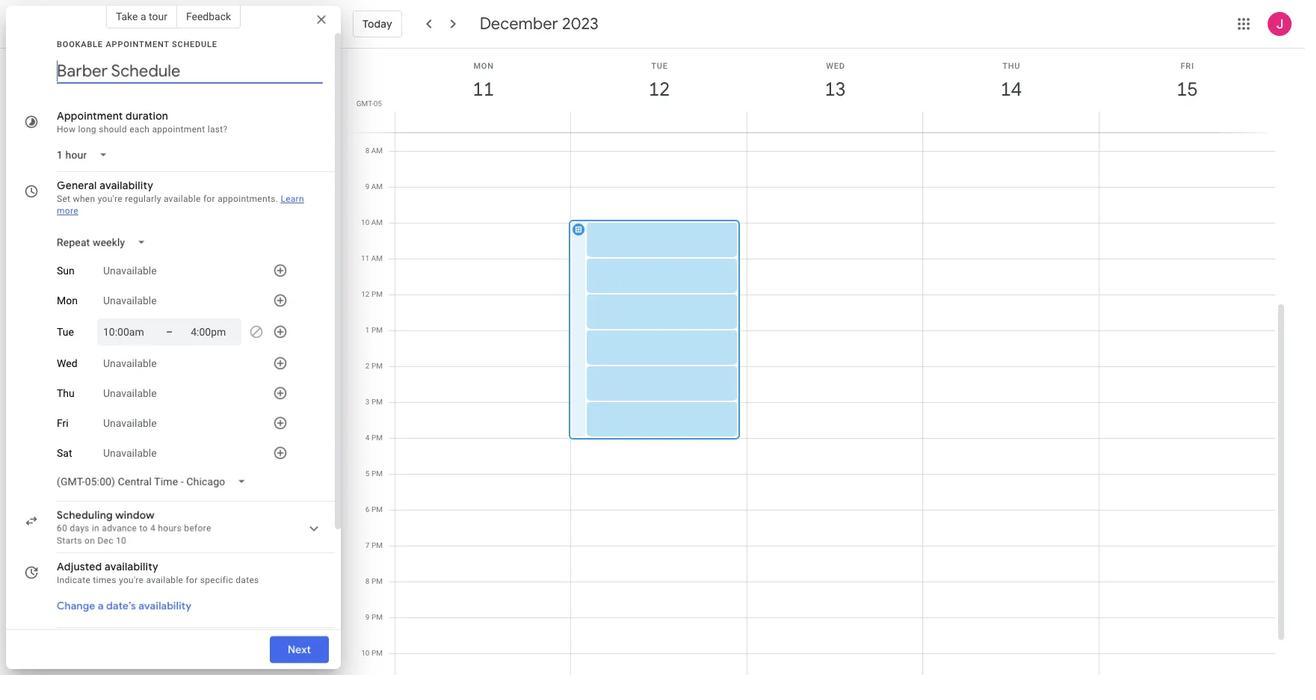 Task type: vqa. For each thing, say whether or not it's contained in the screenshot.
Tue 21
no



Task type: locate. For each thing, give the bounding box(es) containing it.
am up '12 pm'
[[371, 254, 383, 262]]

am for 11 am
[[371, 254, 383, 262]]

2 pm
[[366, 362, 383, 370]]

to
[[139, 523, 148, 534]]

10 for 10 pm
[[361, 649, 370, 657]]

pm right '2'
[[372, 362, 383, 370]]

1 am from the top
[[371, 147, 383, 155]]

10 up 11 am
[[361, 218, 370, 227]]

take
[[116, 10, 138, 22]]

fri inside fri 15
[[1181, 61, 1195, 71]]

12 inside "column header"
[[648, 77, 669, 102]]

1 vertical spatial 9
[[366, 613, 370, 621]]

9
[[365, 182, 370, 191], [366, 613, 370, 621]]

8 for 8 pm
[[366, 577, 370, 585]]

1 9 from the top
[[365, 182, 370, 191]]

8 down 7
[[366, 577, 370, 585]]

wed for wed 13
[[826, 61, 845, 71]]

pm down 3 pm
[[372, 434, 383, 442]]

0 horizontal spatial 4
[[150, 523, 156, 534]]

fri up sat
[[57, 417, 69, 429]]

am down 8 am
[[371, 182, 383, 191]]

7 pm from the top
[[372, 505, 383, 514]]

0 horizontal spatial wed
[[57, 357, 77, 369]]

Add title text field
[[57, 60, 323, 82]]

availability inside 'adjusted availability indicate times you're available for specific dates'
[[105, 560, 159, 574]]

1 pm from the top
[[372, 290, 383, 298]]

thu inside thu 14
[[1003, 61, 1021, 71]]

9 am
[[365, 182, 383, 191]]

wed
[[826, 61, 845, 71], [57, 357, 77, 369]]

appointment
[[57, 109, 123, 123]]

13
[[824, 77, 845, 102]]

1 vertical spatial availability
[[105, 560, 159, 574]]

tue inside tue 12
[[651, 61, 668, 71]]

3
[[366, 398, 370, 406]]

0 horizontal spatial for
[[186, 575, 198, 585]]

mon
[[474, 61, 494, 71], [57, 295, 78, 307]]

pm up 1 pm
[[372, 290, 383, 298]]

1 vertical spatial fri
[[57, 417, 69, 429]]

60
[[57, 523, 67, 534]]

0 horizontal spatial thu
[[57, 387, 75, 399]]

10 down 9 pm
[[361, 649, 370, 657]]

mon inside mon 11
[[474, 61, 494, 71]]

you're
[[98, 194, 123, 204], [119, 575, 144, 585]]

0 vertical spatial fri
[[1181, 61, 1195, 71]]

pm for 8 pm
[[372, 577, 383, 585]]

appointment
[[152, 124, 205, 135]]

5
[[366, 470, 370, 478]]

a
[[141, 10, 146, 22], [98, 599, 104, 612]]

10
[[361, 218, 370, 227], [116, 535, 127, 546], [361, 649, 370, 657]]

you're up 'change a date's availability'
[[119, 575, 144, 585]]

1 vertical spatial 10
[[116, 535, 127, 546]]

10 down advance
[[116, 535, 127, 546]]

0 horizontal spatial mon
[[57, 295, 78, 307]]

0 vertical spatial 10
[[361, 218, 370, 227]]

monday, december 11 element
[[466, 73, 501, 107]]

next
[[288, 643, 311, 657]]

4 right to
[[150, 523, 156, 534]]

for left appointments.
[[203, 194, 215, 204]]

gmt-05
[[357, 99, 382, 108]]

0 vertical spatial 11
[[472, 77, 493, 102]]

pm up 9 pm
[[372, 577, 383, 585]]

last?
[[208, 124, 228, 135]]

10 for 10 am
[[361, 218, 370, 227]]

9 up 10 pm
[[366, 613, 370, 621]]

1 vertical spatial 8
[[366, 577, 370, 585]]

2 9 from the top
[[366, 613, 370, 621]]

0 vertical spatial thu
[[1003, 61, 1021, 71]]

pm right 7
[[372, 541, 383, 550]]

9 for 9 am
[[365, 182, 370, 191]]

unavailable for fri
[[103, 417, 157, 429]]

availability down 'adjusted availability indicate times you're available for specific dates'
[[139, 599, 192, 612]]

in
[[92, 523, 99, 534]]

you're down the general availability
[[98, 194, 123, 204]]

change a date's availability
[[57, 599, 192, 612]]

11
[[472, 77, 493, 102], [361, 254, 370, 262]]

1 vertical spatial available
[[146, 575, 183, 585]]

2 unavailable from the top
[[103, 295, 157, 307]]

1 vertical spatial 12
[[361, 290, 370, 298]]

1 vertical spatial mon
[[57, 295, 78, 307]]

5 pm from the top
[[372, 434, 383, 442]]

0 horizontal spatial fri
[[57, 417, 69, 429]]

grid containing 11
[[347, 49, 1288, 675]]

2 am from the top
[[371, 182, 383, 191]]

1 vertical spatial tue
[[57, 326, 74, 338]]

pm
[[372, 290, 383, 298], [372, 326, 383, 334], [372, 362, 383, 370], [372, 398, 383, 406], [372, 434, 383, 442], [372, 470, 383, 478], [372, 505, 383, 514], [372, 541, 383, 550], [372, 577, 383, 585], [372, 613, 383, 621], [372, 649, 383, 657]]

2 pm from the top
[[372, 326, 383, 334]]

8
[[365, 147, 370, 155], [366, 577, 370, 585]]

pm right 6
[[372, 505, 383, 514]]

10 inside scheduling window 60 days in advance to 4 hours before starts on dec 10
[[116, 535, 127, 546]]

0 vertical spatial 9
[[365, 182, 370, 191]]

thu up sat
[[57, 387, 75, 399]]

date's
[[106, 599, 136, 612]]

10 pm from the top
[[372, 613, 383, 621]]

4 up 5
[[366, 434, 370, 442]]

1 horizontal spatial a
[[141, 10, 146, 22]]

today button
[[353, 6, 402, 42]]

a left date's
[[98, 599, 104, 612]]

for left the specific
[[186, 575, 198, 585]]

more
[[57, 206, 78, 216]]

for inside 'adjusted availability indicate times you're available for specific dates'
[[186, 575, 198, 585]]

pm for 1 pm
[[372, 326, 383, 334]]

pm for 9 pm
[[372, 613, 383, 621]]

adjusted availability indicate times you're available for specific dates
[[57, 560, 259, 585]]

am for 8 am
[[371, 147, 383, 155]]

3 am from the top
[[371, 218, 383, 227]]

tour
[[149, 10, 167, 22]]

1 horizontal spatial 12
[[648, 77, 669, 102]]

fri for fri 15
[[1181, 61, 1195, 71]]

general
[[57, 179, 97, 192]]

1 horizontal spatial 4
[[366, 434, 370, 442]]

change
[[57, 599, 95, 612]]

11 pm from the top
[[372, 649, 383, 657]]

1 horizontal spatial tue
[[651, 61, 668, 71]]

2 vertical spatial availability
[[139, 599, 192, 612]]

general availability
[[57, 179, 153, 192]]

4 pm from the top
[[372, 398, 383, 406]]

0 vertical spatial a
[[141, 10, 146, 22]]

12
[[648, 77, 669, 102], [361, 290, 370, 298]]

tue left 'start time on tuesdays' text box
[[57, 326, 74, 338]]

each
[[129, 124, 150, 135]]

wed for wed
[[57, 357, 77, 369]]

am down the 9 am
[[371, 218, 383, 227]]

thu up 14
[[1003, 61, 1021, 71]]

availability for adjusted
[[105, 560, 159, 574]]

mon up monday, december 11 element
[[474, 61, 494, 71]]

2 8 from the top
[[366, 577, 370, 585]]

unavailable for sun
[[103, 265, 157, 277]]

pm for 12 pm
[[372, 290, 383, 298]]

tue up the tuesday, december 12 element
[[651, 61, 668, 71]]

pm right the '1'
[[372, 326, 383, 334]]

0 horizontal spatial 11
[[361, 254, 370, 262]]

mon for mon
[[57, 295, 78, 307]]

0 vertical spatial tue
[[651, 61, 668, 71]]

None field
[[51, 141, 120, 168], [51, 229, 158, 256], [51, 468, 258, 495], [51, 141, 120, 168], [51, 229, 158, 256], [51, 468, 258, 495]]

10 am
[[361, 218, 383, 227]]

6 unavailable from the top
[[103, 447, 157, 459]]

sat
[[57, 447, 72, 459]]

9 pm from the top
[[372, 577, 383, 585]]

availability up the times
[[105, 560, 159, 574]]

1 vertical spatial a
[[98, 599, 104, 612]]

8 up the 9 am
[[365, 147, 370, 155]]

9 for 9 pm
[[366, 613, 370, 621]]

indicate
[[57, 575, 91, 585]]

0 vertical spatial wed
[[826, 61, 845, 71]]

pm right 3
[[372, 398, 383, 406]]

0 vertical spatial 8
[[365, 147, 370, 155]]

availability
[[100, 179, 153, 192], [105, 560, 159, 574], [139, 599, 192, 612]]

0 vertical spatial 12
[[648, 77, 669, 102]]

fri up 15
[[1181, 61, 1195, 71]]

available
[[164, 194, 201, 204], [146, 575, 183, 585]]

pm for 3 pm
[[372, 398, 383, 406]]

12 column header
[[571, 49, 748, 132]]

6
[[366, 505, 370, 514]]

6 pm
[[366, 505, 383, 514]]

9 up 10 am in the left top of the page
[[365, 182, 370, 191]]

take a tour button
[[106, 4, 177, 28]]

1 horizontal spatial mon
[[474, 61, 494, 71]]

2
[[366, 362, 370, 370]]

a left tour
[[141, 10, 146, 22]]

2 vertical spatial 10
[[361, 649, 370, 657]]

1 vertical spatial you're
[[119, 575, 144, 585]]

available right regularly on the top left
[[164, 194, 201, 204]]

0 horizontal spatial a
[[98, 599, 104, 612]]

0 vertical spatial mon
[[474, 61, 494, 71]]

3 pm from the top
[[372, 362, 383, 370]]

pm right 5
[[372, 470, 383, 478]]

9 pm
[[366, 613, 383, 621]]

specific
[[200, 575, 233, 585]]

4 unavailable from the top
[[103, 387, 157, 399]]

5 unavailable from the top
[[103, 417, 157, 429]]

1 unavailable from the top
[[103, 265, 157, 277]]

1 horizontal spatial thu
[[1003, 61, 1021, 71]]

fri
[[1181, 61, 1195, 71], [57, 417, 69, 429]]

0 vertical spatial available
[[164, 194, 201, 204]]

pm down 9 pm
[[372, 649, 383, 657]]

mon down the sun
[[57, 295, 78, 307]]

14
[[1000, 77, 1021, 102]]

you're inside 'adjusted availability indicate times you're available for specific dates'
[[119, 575, 144, 585]]

availability up regularly on the top left
[[100, 179, 153, 192]]

pm for 7 pm
[[372, 541, 383, 550]]

am up the 9 am
[[371, 147, 383, 155]]

3 unavailable from the top
[[103, 357, 157, 369]]

8 pm from the top
[[372, 541, 383, 550]]

december 2023
[[480, 13, 599, 34]]

pm down 8 pm
[[372, 613, 383, 621]]

available up the change a date's availability button
[[146, 575, 183, 585]]

1 horizontal spatial for
[[203, 194, 215, 204]]

4
[[366, 434, 370, 442], [150, 523, 156, 534]]

unavailable for wed
[[103, 357, 157, 369]]

4 am from the top
[[371, 254, 383, 262]]

1 vertical spatial wed
[[57, 357, 77, 369]]

1 vertical spatial thu
[[57, 387, 75, 399]]

1 horizontal spatial wed
[[826, 61, 845, 71]]

1 horizontal spatial 11
[[472, 77, 493, 102]]

unavailable for sat
[[103, 447, 157, 459]]

0 horizontal spatial tue
[[57, 326, 74, 338]]

unavailable
[[103, 265, 157, 277], [103, 295, 157, 307], [103, 357, 157, 369], [103, 387, 157, 399], [103, 417, 157, 429], [103, 447, 157, 459]]

am
[[371, 147, 383, 155], [371, 182, 383, 191], [371, 218, 383, 227], [371, 254, 383, 262]]

1 vertical spatial 4
[[150, 523, 156, 534]]

8 for 8 am
[[365, 147, 370, 155]]

7 pm
[[366, 541, 383, 550]]

1 8 from the top
[[365, 147, 370, 155]]

wed inside "wed 13"
[[826, 61, 845, 71]]

1 horizontal spatial fri
[[1181, 61, 1195, 71]]

0 vertical spatial availability
[[100, 179, 153, 192]]

0 vertical spatial for
[[203, 194, 215, 204]]

grid
[[347, 49, 1288, 675]]

1 vertical spatial for
[[186, 575, 198, 585]]

6 pm from the top
[[372, 470, 383, 478]]



Task type: describe. For each thing, give the bounding box(es) containing it.
–
[[166, 326, 173, 338]]

today
[[363, 17, 392, 31]]

tuesday, december 12 element
[[642, 73, 677, 107]]

window
[[115, 508, 155, 522]]

advance
[[102, 523, 137, 534]]

starts
[[57, 535, 82, 546]]

take a tour
[[116, 10, 167, 22]]

adjusted
[[57, 560, 102, 574]]

tue for tue
[[57, 326, 74, 338]]

when
[[73, 194, 95, 204]]

1
[[366, 326, 370, 334]]

next button
[[270, 632, 329, 668]]

1 vertical spatial 11
[[361, 254, 370, 262]]

appointment duration how long should each appointment last?
[[57, 109, 228, 135]]

4 pm
[[366, 434, 383, 442]]

1 pm
[[366, 326, 383, 334]]

learn
[[281, 194, 304, 204]]

on
[[85, 535, 95, 546]]

4 inside scheduling window 60 days in advance to 4 hours before starts on dec 10
[[150, 523, 156, 534]]

scheduling
[[57, 508, 113, 522]]

before
[[184, 523, 211, 534]]

hours
[[158, 523, 182, 534]]

am for 10 am
[[371, 218, 383, 227]]

fri 15
[[1176, 61, 1197, 102]]

how
[[57, 124, 76, 135]]

0 vertical spatial 4
[[366, 434, 370, 442]]

unavailable all day image
[[245, 320, 269, 344]]

wednesday, december 13 element
[[818, 73, 853, 107]]

12 pm
[[361, 290, 383, 298]]

unavailable for mon
[[103, 295, 157, 307]]

pm for 4 pm
[[372, 434, 383, 442]]

friday, december 15 element
[[1170, 73, 1205, 107]]

11 column header
[[395, 49, 572, 132]]

mon 11
[[472, 61, 494, 102]]

schedule
[[172, 40, 217, 49]]

a for take
[[141, 10, 146, 22]]

thu for thu 14
[[1003, 61, 1021, 71]]

bookable appointment schedule
[[57, 40, 217, 49]]

10 pm
[[361, 649, 383, 657]]

pm for 2 pm
[[372, 362, 383, 370]]

wed 13
[[824, 61, 845, 102]]

dates
[[236, 575, 259, 585]]

11 am
[[361, 254, 383, 262]]

feedback button
[[177, 4, 241, 28]]

long
[[78, 124, 96, 135]]

appointments.
[[218, 194, 278, 204]]

appointment
[[106, 40, 169, 49]]

thursday, december 14 element
[[994, 73, 1029, 107]]

pm for 10 pm
[[372, 649, 383, 657]]

End time on Tuesdays text field
[[191, 323, 236, 341]]

5 pm
[[366, 470, 383, 478]]

days
[[70, 523, 89, 534]]

fri for fri
[[57, 417, 69, 429]]

pm for 5 pm
[[372, 470, 383, 478]]

14 column header
[[923, 49, 1100, 132]]

learn more link
[[57, 194, 304, 216]]

0 horizontal spatial 12
[[361, 290, 370, 298]]

7
[[366, 541, 370, 550]]

december
[[480, 13, 558, 34]]

am for 9 am
[[371, 182, 383, 191]]

tue 12
[[648, 61, 669, 102]]

feedback
[[186, 10, 231, 22]]

2023
[[562, 13, 599, 34]]

0 vertical spatial you're
[[98, 194, 123, 204]]

8 am
[[365, 147, 383, 155]]

set when you're regularly available for appointments.
[[57, 194, 278, 204]]

15 column header
[[1099, 49, 1276, 132]]

availability for general
[[100, 179, 153, 192]]

regularly
[[125, 194, 161, 204]]

scheduling window 60 days in advance to 4 hours before starts on dec 10
[[57, 508, 211, 546]]

unavailable for thu
[[103, 387, 157, 399]]

13 column header
[[747, 49, 924, 132]]

times
[[93, 575, 116, 585]]

05
[[374, 99, 382, 108]]

available inside 'adjusted availability indicate times you're available for specific dates'
[[146, 575, 183, 585]]

11 inside mon 11
[[472, 77, 493, 102]]

8 pm
[[366, 577, 383, 585]]

3 pm
[[366, 398, 383, 406]]

should
[[99, 124, 127, 135]]

dec
[[98, 535, 114, 546]]

Start time on Tuesdays text field
[[103, 323, 148, 341]]

gmt-
[[357, 99, 374, 108]]

set
[[57, 194, 71, 204]]

15
[[1176, 77, 1197, 102]]

pm for 6 pm
[[372, 505, 383, 514]]

bookable
[[57, 40, 103, 49]]

thu for thu
[[57, 387, 75, 399]]

sun
[[57, 265, 75, 277]]

availability inside button
[[139, 599, 192, 612]]

duration
[[126, 109, 168, 123]]

learn more
[[57, 194, 304, 216]]

tue for tue 12
[[651, 61, 668, 71]]

mon for mon 11
[[474, 61, 494, 71]]

thu 14
[[1000, 61, 1021, 102]]

change a date's availability button
[[51, 592, 198, 619]]

a for change
[[98, 599, 104, 612]]



